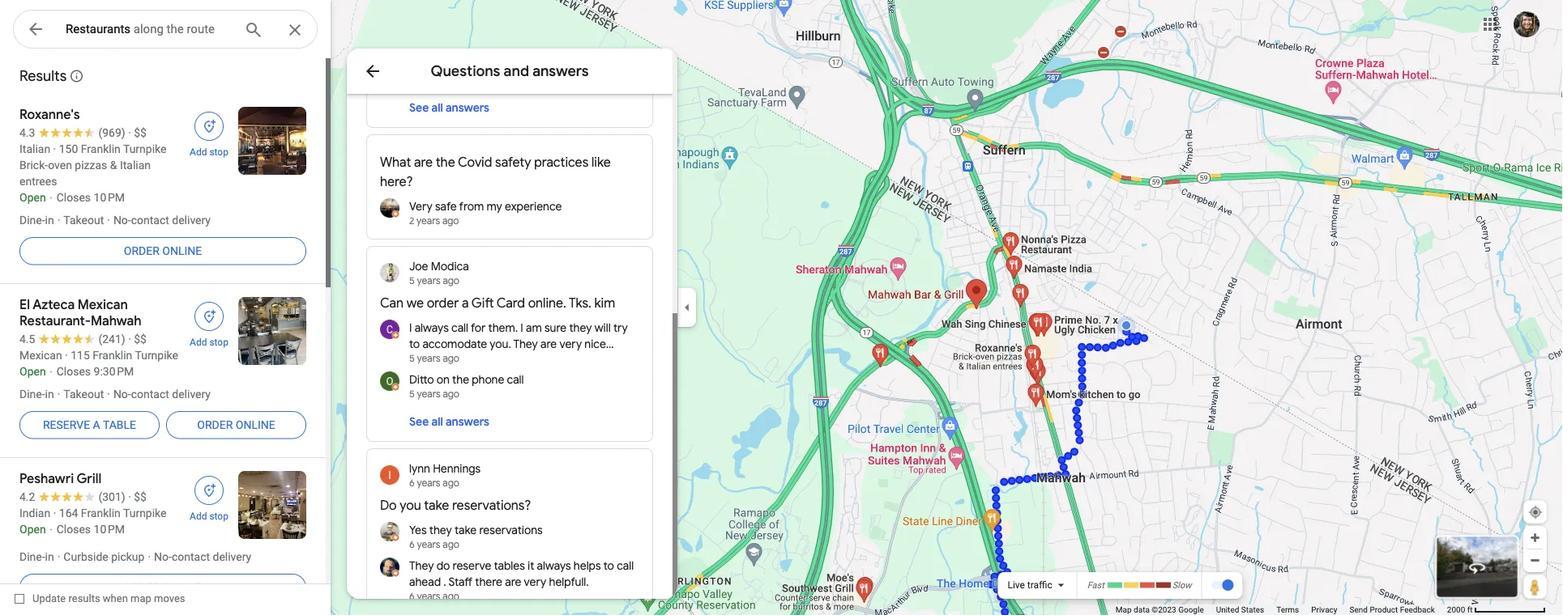 Task type: vqa. For each thing, say whether or not it's contained in the screenshot.
S within the the 801 S Cherry St Building
no



Task type: describe. For each thing, give the bounding box(es) containing it.
show your location image
[[1528, 506, 1543, 520]]

google account: giulia masi  
(giulia.masi@adept.ai) image
[[1514, 11, 1540, 37]]

table
[[103, 419, 136, 432]]

online for the order online link to the bottom
[[236, 419, 275, 432]]

show street view coverage image
[[1523, 575, 1547, 600]]

traffic
[[1027, 580, 1052, 592]]

1 add from the top
[[190, 147, 207, 158]]

fast
[[1087, 581, 1104, 591]]

 button
[[13, 10, 58, 52]]

moves
[[154, 593, 185, 605]]

2000
[[1447, 606, 1465, 615]]

none field inside restaurants field
[[66, 19, 231, 39]]

send
[[1350, 606, 1368, 615]]

footer inside google maps element
[[1116, 605, 1447, 616]]

2 add stop button from the top
[[180, 297, 238, 349]]

street view image
[[1468, 558, 1487, 578]]

google
[[1178, 606, 1204, 615]]

product
[[1370, 606, 1398, 615]]

3 add from the top
[[190, 511, 207, 523]]

privacy
[[1311, 606, 1338, 615]]

live traffic
[[1008, 580, 1052, 592]]

0 vertical spatial order online link
[[19, 232, 306, 271]]

add stop image for third add stop button from the bottom of the results for restaurants feed
[[202, 119, 216, 134]]

add stop image
[[202, 310, 216, 324]]

online for topmost the order online link
[[162, 245, 202, 258]]

1 vertical spatial order online link
[[166, 406, 306, 445]]

 Show traffic  checkbox
[[1211, 580, 1234, 592]]

 search field
[[13, 10, 318, 52]]

order online for the order online link to the bottom
[[197, 419, 275, 432]]

2000 ft
[[1447, 606, 1473, 615]]

results
[[19, 67, 67, 85]]

map data ©2023 google
[[1116, 606, 1204, 615]]

stop for third add stop button from the bottom of the results for restaurants feed
[[209, 147, 228, 158]]

send product feedback
[[1350, 606, 1435, 615]]

results
[[68, 593, 100, 605]]

order for topmost the order online link
[[124, 245, 159, 258]]

map
[[1116, 606, 1132, 615]]

order for the order online link to the bottom
[[197, 419, 233, 432]]

Update results when map moves checkbox
[[15, 589, 185, 609]]

slow
[[1172, 581, 1192, 591]]

live
[[1008, 580, 1025, 592]]

2 add from the top
[[190, 337, 207, 348]]

add stop for second add stop button from the bottom
[[190, 337, 228, 348]]

3 add stop button from the top
[[180, 472, 238, 523]]

a
[[93, 419, 100, 432]]

terms
[[1276, 606, 1299, 615]]



Task type: locate. For each thing, give the bounding box(es) containing it.
learn more about legal disclosure regarding public reviews on google maps image
[[69, 69, 84, 83]]

1 stop from the top
[[209, 147, 228, 158]]

1 add stop button from the top
[[180, 107, 238, 159]]

united states
[[1216, 606, 1264, 615]]

footer containing map data ©2023 google
[[1116, 605, 1447, 616]]

collapse side panel image
[[678, 299, 696, 317]]

add stop image for 1st add stop button from the bottom
[[202, 484, 216, 498]]

2 add stop from the top
[[190, 337, 228, 348]]

0 vertical spatial stop
[[209, 147, 228, 158]]

when
[[103, 593, 128, 605]]

1 vertical spatial add stop
[[190, 337, 228, 348]]

1 vertical spatial add
[[190, 337, 207, 348]]

2 stop from the top
[[209, 337, 228, 348]]

2000 ft button
[[1447, 606, 1546, 615]]

reserve a table link
[[19, 406, 160, 445]]

footer
[[1116, 605, 1447, 616]]

united states button
[[1216, 605, 1264, 616]]

update results when map moves
[[32, 593, 185, 605]]

1 vertical spatial stop
[[209, 337, 228, 348]]

add stop for 1st add stop button from the bottom
[[190, 511, 228, 523]]

add stop for third add stop button from the bottom of the results for restaurants feed
[[190, 147, 228, 158]]

3 add stop from the top
[[190, 511, 228, 523]]

reserve
[[43, 419, 90, 432]]

zoom out image
[[1529, 555, 1541, 567]]

1 vertical spatial add stop button
[[180, 297, 238, 349]]

stop for second add stop button from the bottom
[[209, 337, 228, 348]]

1 horizontal spatial order
[[197, 419, 233, 432]]

2 vertical spatial add stop button
[[180, 472, 238, 523]]

zoom in image
[[1529, 532, 1541, 545]]

2 vertical spatial stop
[[209, 511, 228, 523]]

1 vertical spatial order online
[[197, 419, 275, 432]]

order online link
[[19, 232, 306, 271], [166, 406, 306, 445]]

google maps element
[[0, 0, 1563, 616]]

united
[[1216, 606, 1239, 615]]

stop for 1st add stop button from the bottom
[[209, 511, 228, 523]]

0 vertical spatial add
[[190, 147, 207, 158]]

2 vertical spatial add stop
[[190, 511, 228, 523]]

None field
[[66, 19, 231, 39]]

0 horizontal spatial online
[[162, 245, 202, 258]]

0 vertical spatial order online
[[124, 245, 202, 258]]

send product feedback button
[[1350, 605, 1435, 616]]

0 vertical spatial online
[[162, 245, 202, 258]]

add stop image
[[202, 119, 216, 134], [202, 484, 216, 498]]

1 vertical spatial order
[[197, 419, 233, 432]]

states
[[1241, 606, 1264, 615]]

terms button
[[1276, 605, 1299, 616]]

1 horizontal spatial online
[[236, 419, 275, 432]]

1 vertical spatial online
[[236, 419, 275, 432]]

privacy button
[[1311, 605, 1338, 616]]

1 add stop from the top
[[190, 147, 228, 158]]

0 vertical spatial add stop
[[190, 147, 228, 158]]

data
[[1134, 606, 1150, 615]]

live traffic option
[[1008, 580, 1052, 592]]

update
[[32, 593, 66, 605]]

order
[[124, 245, 159, 258], [197, 419, 233, 432]]

feedback
[[1400, 606, 1435, 615]]

online
[[162, 245, 202, 258], [236, 419, 275, 432]]

2 add stop image from the top
[[202, 484, 216, 498]]

add stop
[[190, 147, 228, 158], [190, 337, 228, 348], [190, 511, 228, 523]]

0 vertical spatial add stop button
[[180, 107, 238, 159]]

reserve a table
[[43, 419, 136, 432]]

stop
[[209, 147, 228, 158], [209, 337, 228, 348], [209, 511, 228, 523]]

map
[[130, 593, 151, 605]]

0 horizontal spatial order
[[124, 245, 159, 258]]

1 vertical spatial add stop image
[[202, 484, 216, 498]]

results for restaurants feed
[[0, 57, 331, 616]]

add stop button
[[180, 107, 238, 159], [180, 297, 238, 349], [180, 472, 238, 523]]

Restaurants field
[[13, 10, 318, 49]]

3 stop from the top
[[209, 511, 228, 523]]

0 vertical spatial add stop image
[[202, 119, 216, 134]]

ft
[[1467, 606, 1473, 615]]

2 vertical spatial add
[[190, 511, 207, 523]]

0 vertical spatial order
[[124, 245, 159, 258]]

1 add stop image from the top
[[202, 119, 216, 134]]


[[26, 17, 45, 41]]

©2023
[[1152, 606, 1176, 615]]

add
[[190, 147, 207, 158], [190, 337, 207, 348], [190, 511, 207, 523]]

order online for topmost the order online link
[[124, 245, 202, 258]]

order online
[[124, 245, 202, 258], [197, 419, 275, 432]]



